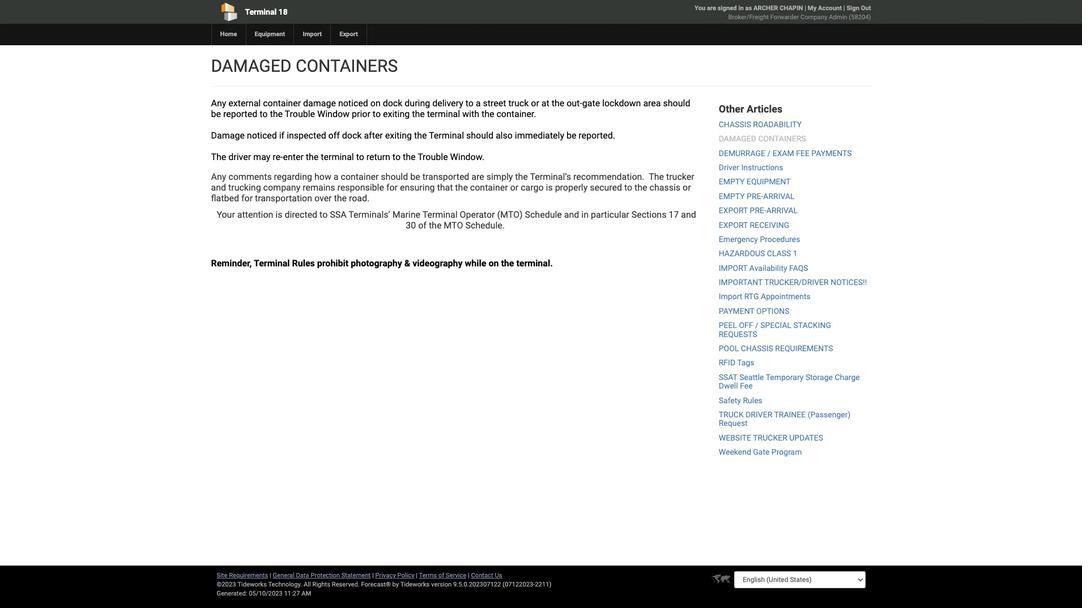 Task type: vqa. For each thing, say whether or not it's contained in the screenshot.
Don't have an account? Sign up »
no



Task type: describe. For each thing, give the bounding box(es) containing it.
updates
[[789, 434, 823, 443]]

area
[[643, 98, 661, 109]]

any for any external container damage noticed on dock during delivery to a street truck or at the out-gate lockdown area should be reported to the trouble window prior to exiting the terminal with the container.
[[211, 98, 226, 109]]

inspected
[[287, 130, 326, 141]]

emergency
[[719, 235, 758, 244]]

1 horizontal spatial container
[[341, 172, 379, 182]]

import
[[719, 264, 747, 273]]

may
[[253, 152, 270, 163]]

off
[[739, 321, 753, 330]]

tags
[[737, 359, 754, 368]]

should inside any external container damage noticed on dock during delivery to a street truck or at the out-gate lockdown area should be reported to the trouble window prior to exiting the terminal with the container.
[[663, 98, 690, 109]]

during
[[405, 98, 430, 109]]

program
[[772, 448, 802, 457]]

export pre-arrival link
[[719, 206, 798, 215]]

0 horizontal spatial for
[[241, 193, 253, 204]]

lockdown
[[602, 98, 641, 109]]

responsible
[[337, 182, 384, 193]]

2 export from the top
[[719, 221, 748, 230]]

be inside any external container damage noticed on dock during delivery to a street truck or at the out-gate lockdown area should be reported to the trouble window prior to exiting the terminal with the container.
[[211, 109, 221, 120]]

statement
[[341, 573, 371, 580]]

reserved.
[[332, 582, 360, 589]]

of inside any comments regarding how a container should be transported are simply the terminal's recommendation.  the trucker and trucking company remains responsible for ensuring that the container or cargo is properly secured to the chassis or flatbed for transportation over the road. your attention is directed to ssa terminals' marine terminal operator (mto) schedule and in particular sections 17 and 30 of the mto schedule.
[[418, 220, 427, 231]]

1 vertical spatial arrival
[[766, 206, 798, 215]]

window.
[[450, 152, 484, 163]]

peel
[[719, 321, 737, 330]]

to left return
[[356, 152, 364, 163]]

to left ssa
[[320, 210, 328, 220]]

chassis
[[650, 182, 680, 193]]

any for any comments regarding how a container should be transported are simply the terminal's recommendation.  the trucker and trucking company remains responsible for ensuring that the container or cargo is properly secured to the chassis or flatbed for transportation over the road. your attention is directed to ssa terminals' marine terminal operator (mto) schedule and in particular sections 17 and 30 of the mto schedule.
[[211, 172, 226, 182]]

to right return
[[392, 152, 401, 163]]

on inside any external container damage noticed on dock during delivery to a street truck or at the out-gate lockdown area should be reported to the trouble window prior to exiting the terminal with the container.
[[370, 98, 381, 109]]

instructions
[[741, 163, 783, 172]]

weekend
[[719, 448, 751, 457]]

with
[[462, 109, 479, 120]]

transported
[[422, 172, 469, 182]]

photography
[[351, 258, 402, 269]]

0 horizontal spatial noticed
[[247, 130, 277, 141]]

container.
[[497, 109, 536, 120]]

or inside any external container damage noticed on dock during delivery to a street truck or at the out-gate lockdown area should be reported to the trouble window prior to exiting the terminal with the container.
[[531, 98, 539, 109]]

terminal left 18
[[245, 7, 277, 16]]

request
[[719, 419, 748, 429]]

are inside you are signed in as archer chapin | my account | sign out broker/freight forwarder company admin (58204)
[[707, 5, 716, 12]]

damage
[[303, 98, 336, 109]]

the left mto
[[429, 220, 442, 231]]

2 empty from the top
[[719, 192, 745, 201]]

dock inside any external container damage noticed on dock during delivery to a street truck or at the out-gate lockdown area should be reported to the trouble window prior to exiting the terminal with the container.
[[383, 98, 402, 109]]

transportation
[[255, 193, 312, 204]]

directed
[[285, 210, 317, 220]]

1 vertical spatial exiting
[[385, 130, 412, 141]]

| left 'sign'
[[843, 5, 845, 12]]

roadability
[[753, 120, 802, 129]]

terminal 18 link
[[211, 0, 476, 24]]

fee
[[740, 382, 753, 391]]

import availability faqs link
[[719, 264, 808, 273]]

terminal's
[[530, 172, 571, 182]]

0 horizontal spatial dock
[[342, 130, 362, 141]]

| up the tideworks on the bottom left of the page
[[416, 573, 418, 580]]

the right simply
[[515, 172, 528, 182]]

import link
[[294, 24, 330, 45]]

terminal 18
[[245, 7, 288, 16]]

terminal down any external container damage noticed on dock during delivery to a street truck or at the out-gate lockdown area should be reported to the trouble window prior to exiting the terminal with the container.
[[429, 130, 464, 141]]

container inside any external container damage noticed on dock during delivery to a street truck or at the out-gate lockdown area should be reported to the trouble window prior to exiting the terminal with the container.
[[263, 98, 301, 109]]

in inside you are signed in as archer chapin | my account | sign out broker/freight forwarder company admin (58204)
[[738, 5, 744, 12]]

1 vertical spatial be
[[566, 130, 576, 141]]

how
[[314, 172, 331, 182]]

1 vertical spatial /
[[755, 321, 758, 330]]

chapin
[[780, 5, 803, 12]]

1 vertical spatial on
[[489, 258, 499, 269]]

0 horizontal spatial and
[[211, 182, 226, 193]]

1 vertical spatial terminal
[[321, 152, 354, 163]]

terminals'
[[349, 210, 390, 220]]

comments
[[228, 172, 272, 182]]

(mto)
[[497, 210, 523, 220]]

us
[[495, 573, 502, 580]]

prohibit
[[317, 258, 349, 269]]

cargo
[[521, 182, 544, 193]]

equipment
[[747, 178, 791, 187]]

to right 'secured'
[[624, 182, 632, 193]]

requirements
[[229, 573, 268, 580]]

forecast®
[[361, 582, 391, 589]]

the left chassis
[[635, 182, 647, 193]]

to right delivery
[[465, 98, 474, 109]]

(07122023-
[[503, 582, 535, 589]]

any external container damage noticed on dock during delivery to a street truck or at the out-gate lockdown area should be reported to the trouble window prior to exiting the terminal with the container.
[[211, 98, 690, 120]]

1 horizontal spatial for
[[386, 182, 398, 193]]

simply
[[486, 172, 513, 182]]

protection
[[311, 573, 340, 580]]

damaged inside other articles chassis roadability damaged containers demurrage / exam fee payments driver instructions empty equipment empty pre-arrival export pre-arrival export receiving emergency procedures hazardous class 1 import availability faqs important trucker/driver notices!! import rtg appointments payment options peel off / special stacking requests pool chassis requirements rfid tags ssat seattle temporary storage charge dwell fee safety rules truck driver trainee (passenger) request website trucker updates weekend gate program
[[719, 134, 756, 143]]

receiving
[[750, 221, 789, 230]]

05/10/2023
[[249, 591, 283, 598]]

| left general
[[270, 573, 271, 580]]

(passenger)
[[808, 411, 851, 420]]

0 vertical spatial /
[[767, 149, 771, 158]]

mto
[[444, 220, 463, 231]]

you
[[695, 5, 705, 12]]

website trucker updates link
[[719, 434, 823, 443]]

also
[[496, 130, 513, 141]]

requests
[[719, 330, 757, 339]]

trucking
[[228, 182, 261, 193]]

forwarder
[[770, 14, 799, 21]]

the right "with" at left
[[481, 109, 494, 120]]

rights
[[312, 582, 330, 589]]

other
[[719, 103, 744, 115]]

the right enter
[[306, 152, 319, 163]]

trucker
[[666, 172, 694, 182]]

the inside any comments regarding how a container should be transported are simply the terminal's recommendation.  the trucker and trucking company remains responsible for ensuring that the container or cargo is properly secured to the chassis or flatbed for transportation over the road. your attention is directed to ssa terminals' marine terminal operator (mto) schedule and in particular sections 17 and 30 of the mto schedule.
[[649, 172, 664, 182]]

general data protection statement link
[[273, 573, 371, 580]]

truck driver trainee (passenger) request link
[[719, 411, 851, 429]]

by
[[392, 582, 399, 589]]

the up damage noticed if inspected off dock after exiting the terminal should also immediately be reported.
[[412, 109, 425, 120]]

that
[[437, 182, 453, 193]]

street
[[483, 98, 506, 109]]

rfid
[[719, 359, 735, 368]]

rules inside other articles chassis roadability damaged containers demurrage / exam fee payments driver instructions empty equipment empty pre-arrival export pre-arrival export receiving emergency procedures hazardous class 1 import availability faqs important trucker/driver notices!! import rtg appointments payment options peel off / special stacking requests pool chassis requirements rfid tags ssat seattle temporary storage charge dwell fee safety rules truck driver trainee (passenger) request website trucker updates weekend gate program
[[743, 396, 762, 405]]

a inside any external container damage noticed on dock during delivery to a street truck or at the out-gate lockdown area should be reported to the trouble window prior to exiting the terminal with the container.
[[476, 98, 481, 109]]

damaged containers
[[211, 56, 398, 76]]

18
[[278, 7, 288, 16]]

special
[[760, 321, 791, 330]]

road.
[[349, 193, 370, 204]]

17
[[669, 210, 679, 220]]

contact
[[471, 573, 493, 580]]

prior
[[352, 109, 370, 120]]

sign
[[847, 5, 859, 12]]

the right that
[[455, 182, 468, 193]]

the down damage noticed if inspected off dock after exiting the terminal should also immediately be reported.
[[403, 152, 416, 163]]

the up if
[[270, 109, 283, 120]]

terminal right reminder, at the top of the page
[[254, 258, 290, 269]]



Task type: locate. For each thing, give the bounding box(es) containing it.
in inside any comments regarding how a container should be transported are simply the terminal's recommendation.  the trucker and trucking company remains responsible for ensuring that the container or cargo is properly secured to the chassis or flatbed for transportation over the road. your attention is directed to ssa terminals' marine terminal operator (mto) schedule and in particular sections 17 and 30 of the mto schedule.
[[581, 210, 589, 220]]

0 vertical spatial containers
[[296, 56, 398, 76]]

1 horizontal spatial and
[[564, 210, 579, 220]]

properly
[[555, 182, 588, 193]]

0 vertical spatial pre-
[[747, 192, 763, 201]]

0 horizontal spatial rules
[[292, 258, 315, 269]]

should right area
[[663, 98, 690, 109]]

home
[[220, 31, 237, 38]]

my
[[808, 5, 817, 12]]

0 horizontal spatial trouble
[[285, 109, 315, 120]]

website
[[719, 434, 751, 443]]

1 horizontal spatial should
[[466, 130, 493, 141]]

11:27
[[284, 591, 300, 598]]

should down "with" at left
[[466, 130, 493, 141]]

0 vertical spatial the
[[211, 152, 226, 163]]

for
[[386, 182, 398, 193], [241, 193, 253, 204]]

home link
[[211, 24, 246, 45]]

of up "version"
[[438, 573, 444, 580]]

1 horizontal spatial /
[[767, 149, 771, 158]]

0 vertical spatial trouble
[[285, 109, 315, 120]]

1 vertical spatial any
[[211, 172, 226, 182]]

the down during
[[414, 130, 427, 141]]

technology.
[[268, 582, 302, 589]]

2 horizontal spatial and
[[681, 210, 696, 220]]

export up export receiving link
[[719, 206, 748, 215]]

rules up driver
[[743, 396, 762, 405]]

exiting
[[383, 109, 410, 120], [385, 130, 412, 141]]

be left reported.
[[566, 130, 576, 141]]

0 horizontal spatial is
[[275, 210, 282, 220]]

the
[[211, 152, 226, 163], [649, 172, 664, 182]]

a right how
[[334, 172, 339, 182]]

delivery
[[432, 98, 463, 109]]

trouble
[[285, 109, 315, 120], [418, 152, 448, 163]]

should inside any comments regarding how a container should be transported are simply the terminal's recommendation.  the trucker and trucking company remains responsible for ensuring that the container or cargo is properly secured to the chassis or flatbed for transportation over the road. your attention is directed to ssa terminals' marine terminal operator (mto) schedule and in particular sections 17 and 30 of the mto schedule.
[[381, 172, 408, 182]]

a inside any comments regarding how a container should be transported are simply the terminal's recommendation.  the trucker and trucking company remains responsible for ensuring that the container or cargo is properly secured to the chassis or flatbed for transportation over the road. your attention is directed to ssa terminals' marine terminal operator (mto) schedule and in particular sections 17 and 30 of the mto schedule.
[[334, 172, 339, 182]]

demurrage / exam fee payments link
[[719, 149, 852, 158]]

damaged
[[211, 56, 291, 76], [719, 134, 756, 143]]

any up flatbed
[[211, 172, 226, 182]]

storage
[[806, 373, 833, 382]]

to right prior
[[373, 109, 381, 120]]

1 vertical spatial containers
[[758, 134, 806, 143]]

the driver may re-enter the terminal to return to the trouble window.
[[211, 152, 484, 163]]

noticed left if
[[247, 130, 277, 141]]

dock
[[383, 98, 402, 109], [342, 130, 362, 141]]

noticed right damage
[[338, 98, 368, 109]]

| left my
[[805, 5, 806, 12]]

and right 17
[[681, 210, 696, 220]]

in left particular
[[581, 210, 589, 220]]

| up forecast®
[[372, 573, 374, 580]]

2 horizontal spatial or
[[683, 182, 691, 193]]

empty pre-arrival link
[[719, 192, 795, 201]]

terminal inside any external container damage noticed on dock during delivery to a street truck or at the out-gate lockdown area should be reported to the trouble window prior to exiting the terminal with the container.
[[427, 109, 460, 120]]

the left trucker
[[649, 172, 664, 182]]

containers inside other articles chassis roadability damaged containers demurrage / exam fee payments driver instructions empty equipment empty pre-arrival export pre-arrival export receiving emergency procedures hazardous class 1 import availability faqs important trucker/driver notices!! import rtg appointments payment options peel off / special stacking requests pool chassis requirements rfid tags ssat seattle temporary storage charge dwell fee safety rules truck driver trainee (passenger) request website trucker updates weekend gate program
[[758, 134, 806, 143]]

2 vertical spatial be
[[410, 172, 420, 182]]

terminal down off
[[321, 152, 354, 163]]

import up "payment"
[[719, 293, 742, 302]]

tideworks
[[400, 582, 430, 589]]

1 any from the top
[[211, 98, 226, 109]]

chassis roadability link
[[719, 120, 802, 129]]

arrival up receiving at the right
[[766, 206, 798, 215]]

0 horizontal spatial container
[[263, 98, 301, 109]]

in left as
[[738, 5, 744, 12]]

options
[[756, 307, 789, 316]]

2 horizontal spatial container
[[470, 182, 508, 193]]

1 horizontal spatial import
[[719, 293, 742, 302]]

container up road.
[[341, 172, 379, 182]]

1 vertical spatial the
[[649, 172, 664, 182]]

1 vertical spatial damaged
[[719, 134, 756, 143]]

1 horizontal spatial trouble
[[418, 152, 448, 163]]

trouble up "transported"
[[418, 152, 448, 163]]

1 vertical spatial are
[[472, 172, 484, 182]]

1 horizontal spatial rules
[[743, 396, 762, 405]]

1 horizontal spatial is
[[546, 182, 553, 193]]

are right you
[[707, 5, 716, 12]]

site requirements link
[[217, 573, 268, 580]]

of inside site requirements | general data protection statement | privacy policy | terms of service | contact us ©2023 tideworks technology. all rights reserved. forecast® by tideworks version 9.5.0.202307122 (07122023-2211) generated: 05/10/2023 11:27 am
[[438, 573, 444, 580]]

reminder,
[[211, 258, 252, 269]]

be inside any comments regarding how a container should be transported are simply the terminal's recommendation.  the trucker and trucking company remains responsible for ensuring that the container or cargo is properly secured to the chassis or flatbed for transportation over the road. your attention is directed to ssa terminals' marine terminal operator (mto) schedule and in particular sections 17 and 30 of the mto schedule.
[[410, 172, 420, 182]]

import up damaged containers
[[303, 31, 322, 38]]

0 vertical spatial be
[[211, 109, 221, 120]]

damaged down equipment link
[[211, 56, 291, 76]]

of right '30'
[[418, 220, 427, 231]]

1 horizontal spatial are
[[707, 5, 716, 12]]

| up 9.5.0.202307122
[[468, 573, 469, 580]]

exam
[[773, 149, 794, 158]]

1 horizontal spatial a
[[476, 98, 481, 109]]

appointments
[[761, 293, 811, 302]]

dock right off
[[342, 130, 362, 141]]

on up after
[[370, 98, 381, 109]]

0 vertical spatial terminal
[[427, 109, 460, 120]]

container up if
[[263, 98, 301, 109]]

2 horizontal spatial should
[[663, 98, 690, 109]]

be left "reported"
[[211, 109, 221, 120]]

0 horizontal spatial a
[[334, 172, 339, 182]]

dock left during
[[383, 98, 402, 109]]

0 horizontal spatial /
[[755, 321, 758, 330]]

0 vertical spatial arrival
[[763, 192, 795, 201]]

terms
[[419, 573, 437, 580]]

1
[[793, 249, 797, 259]]

chassis up the tags
[[741, 344, 773, 354]]

empty down empty equipment link
[[719, 192, 745, 201]]

damaged up demurrage
[[719, 134, 756, 143]]

terminal down that
[[422, 210, 458, 220]]

the up ssa
[[334, 193, 347, 204]]

0 vertical spatial of
[[418, 220, 427, 231]]

videography
[[413, 258, 463, 269]]

payment options link
[[719, 307, 789, 316]]

trucker
[[753, 434, 787, 443]]

1 vertical spatial import
[[719, 293, 742, 302]]

or left 'at'
[[531, 98, 539, 109]]

for up attention
[[241, 193, 253, 204]]

import inside other articles chassis roadability damaged containers demurrage / exam fee payments driver instructions empty equipment empty pre-arrival export pre-arrival export receiving emergency procedures hazardous class 1 import availability faqs important trucker/driver notices!! import rtg appointments payment options peel off / special stacking requests pool chassis requirements rfid tags ssat seattle temporary storage charge dwell fee safety rules truck driver trainee (passenger) request website trucker updates weekend gate program
[[719, 293, 742, 302]]

0 horizontal spatial or
[[510, 182, 518, 193]]

the left the driver
[[211, 152, 226, 163]]

ssat
[[719, 373, 737, 382]]

requirements
[[775, 344, 833, 354]]

chassis down "other"
[[719, 120, 751, 129]]

container up the operator
[[470, 182, 508, 193]]

terminal inside any comments regarding how a container should be transported are simply the terminal's recommendation.  the trucker and trucking company remains responsible for ensuring that the container or cargo is properly secured to the chassis or flatbed for transportation over the road. your attention is directed to ssa terminals' marine terminal operator (mto) schedule and in particular sections 17 and 30 of the mto schedule.
[[422, 210, 458, 220]]

company
[[801, 14, 827, 21]]

1 horizontal spatial terminal
[[427, 109, 460, 120]]

after
[[364, 130, 383, 141]]

1 vertical spatial rules
[[743, 396, 762, 405]]

0 vertical spatial dock
[[383, 98, 402, 109]]

stacking
[[793, 321, 831, 330]]

are
[[707, 5, 716, 12], [472, 172, 484, 182]]

particular
[[591, 210, 629, 220]]

driver
[[719, 163, 739, 172]]

temporary
[[766, 373, 804, 382]]

1 vertical spatial empty
[[719, 192, 745, 201]]

1 horizontal spatial dock
[[383, 98, 402, 109]]

policy
[[397, 573, 414, 580]]

should down return
[[381, 172, 408, 182]]

if
[[279, 130, 284, 141]]

0 vertical spatial export
[[719, 206, 748, 215]]

as
[[745, 5, 752, 12]]

you are signed in as archer chapin | my account | sign out broker/freight forwarder company admin (58204)
[[695, 5, 871, 21]]

and
[[211, 182, 226, 193], [564, 210, 579, 220], [681, 210, 696, 220]]

archer
[[753, 5, 778, 12]]

1 vertical spatial a
[[334, 172, 339, 182]]

exiting up damage noticed if inspected off dock after exiting the terminal should also immediately be reported.
[[383, 109, 410, 120]]

containers down export link
[[296, 56, 398, 76]]

import
[[303, 31, 322, 38], [719, 293, 742, 302]]

0 vertical spatial are
[[707, 5, 716, 12]]

any inside any comments regarding how a container should be transported are simply the terminal's recommendation.  the trucker and trucking company remains responsible for ensuring that the container or cargo is properly secured to the chassis or flatbed for transportation over the road. your attention is directed to ssa terminals' marine terminal operator (mto) schedule and in particular sections 17 and 30 of the mto schedule.
[[211, 172, 226, 182]]

reminder, terminal rules prohibit photography & videography while on the terminal.
[[211, 258, 553, 269]]

terminal left "with" at left
[[427, 109, 460, 120]]

exiting inside any external container damage noticed on dock during delivery to a street truck or at the out-gate lockdown area should be reported to the trouble window prior to exiting the terminal with the container.
[[383, 109, 410, 120]]

2 vertical spatial should
[[381, 172, 408, 182]]

1 horizontal spatial on
[[489, 258, 499, 269]]

0 vertical spatial on
[[370, 98, 381, 109]]

important trucker/driver notices!! link
[[719, 278, 867, 287]]

for left ensuring
[[386, 182, 398, 193]]

1 vertical spatial noticed
[[247, 130, 277, 141]]

immediately
[[515, 130, 564, 141]]

rules left prohibit
[[292, 258, 315, 269]]

charge
[[835, 373, 860, 382]]

0 horizontal spatial damaged
[[211, 56, 291, 76]]

1 vertical spatial is
[[275, 210, 282, 220]]

while
[[465, 258, 486, 269]]

rtg
[[744, 293, 759, 302]]

0 vertical spatial exiting
[[383, 109, 410, 120]]

on right while
[[489, 258, 499, 269]]

trouble inside any external container damage noticed on dock during delivery to a street truck or at the out-gate lockdown area should be reported to the trouble window prior to exiting the terminal with the container.
[[285, 109, 315, 120]]

1 vertical spatial in
[[581, 210, 589, 220]]

am
[[301, 591, 311, 598]]

1 horizontal spatial damaged
[[719, 134, 756, 143]]

or
[[531, 98, 539, 109], [510, 182, 518, 193], [683, 182, 691, 193]]

reported
[[223, 109, 257, 120]]

1 vertical spatial export
[[719, 221, 748, 230]]

/
[[767, 149, 771, 158], [755, 321, 758, 330]]

0 vertical spatial damaged
[[211, 56, 291, 76]]

is down transportation
[[275, 210, 282, 220]]

0 vertical spatial rules
[[292, 258, 315, 269]]

1 horizontal spatial be
[[410, 172, 420, 182]]

the left terminal.
[[501, 258, 514, 269]]

trucker/driver
[[764, 278, 829, 287]]

driver
[[746, 411, 772, 420]]

2 horizontal spatial be
[[566, 130, 576, 141]]

are inside any comments regarding how a container should be transported are simply the terminal's recommendation.  the trucker and trucking company remains responsible for ensuring that the container or cargo is properly secured to the chassis or flatbed for transportation over the road. your attention is directed to ssa terminals' marine terminal operator (mto) schedule and in particular sections 17 and 30 of the mto schedule.
[[472, 172, 484, 182]]

a left street
[[476, 98, 481, 109]]

|
[[805, 5, 806, 12], [843, 5, 845, 12], [270, 573, 271, 580], [372, 573, 374, 580], [416, 573, 418, 580], [468, 573, 469, 580]]

0 vertical spatial is
[[546, 182, 553, 193]]

any comments regarding how a container should be transported are simply the terminal's recommendation.  the trucker and trucking company remains responsible for ensuring that the container or cargo is properly secured to the chassis or flatbed for transportation over the road. your attention is directed to ssa terminals' marine terminal operator (mto) schedule and in particular sections 17 and 30 of the mto schedule.
[[211, 172, 696, 231]]

safety rules link
[[719, 396, 762, 405]]

are left simply
[[472, 172, 484, 182]]

0 horizontal spatial the
[[211, 152, 226, 163]]

or left cargo
[[510, 182, 518, 193]]

1 vertical spatial dock
[[342, 130, 362, 141]]

0 vertical spatial any
[[211, 98, 226, 109]]

admin
[[829, 14, 847, 21]]

0 horizontal spatial are
[[472, 172, 484, 182]]

1 vertical spatial pre-
[[750, 206, 766, 215]]

0 horizontal spatial terminal
[[321, 152, 354, 163]]

demurrage
[[719, 149, 765, 158]]

0 horizontal spatial should
[[381, 172, 408, 182]]

schedule
[[525, 210, 562, 220]]

0 horizontal spatial of
[[418, 220, 427, 231]]

1 export from the top
[[719, 206, 748, 215]]

to right "reported"
[[260, 109, 268, 120]]

0 vertical spatial empty
[[719, 178, 745, 187]]

truck
[[719, 411, 744, 420]]

0 vertical spatial noticed
[[338, 98, 368, 109]]

signed
[[718, 5, 737, 12]]

sections
[[632, 210, 666, 220]]

1 horizontal spatial of
[[438, 573, 444, 580]]

arrival down equipment
[[763, 192, 795, 201]]

and down properly
[[564, 210, 579, 220]]

be left "transported"
[[410, 172, 420, 182]]

/ left "exam"
[[767, 149, 771, 158]]

peel off / special stacking requests link
[[719, 321, 831, 339]]

sign out link
[[847, 5, 871, 12]]

2 any from the top
[[211, 172, 226, 182]]

0 horizontal spatial on
[[370, 98, 381, 109]]

export
[[339, 31, 358, 38]]

out-
[[567, 98, 582, 109]]

0 horizontal spatial import
[[303, 31, 322, 38]]

0 vertical spatial a
[[476, 98, 481, 109]]

1 horizontal spatial or
[[531, 98, 539, 109]]

pre- down empty pre-arrival link
[[750, 206, 766, 215]]

0 vertical spatial should
[[663, 98, 690, 109]]

trouble up inspected
[[285, 109, 315, 120]]

and left trucking
[[211, 182, 226, 193]]

1 horizontal spatial containers
[[758, 134, 806, 143]]

1 vertical spatial should
[[466, 130, 493, 141]]

terms of service link
[[419, 573, 466, 580]]

0 horizontal spatial in
[[581, 210, 589, 220]]

1 horizontal spatial the
[[649, 172, 664, 182]]

any inside any external container damage noticed on dock during delivery to a street truck or at the out-gate lockdown area should be reported to the trouble window prior to exiting the terminal with the container.
[[211, 98, 226, 109]]

1 vertical spatial trouble
[[418, 152, 448, 163]]

empty down driver
[[719, 178, 745, 187]]

1 vertical spatial chassis
[[741, 344, 773, 354]]

off
[[328, 130, 340, 141]]

driver instructions link
[[719, 163, 783, 172]]

0 vertical spatial in
[[738, 5, 744, 12]]

the right 'at'
[[552, 98, 564, 109]]

return
[[366, 152, 390, 163]]

1 vertical spatial of
[[438, 573, 444, 580]]

2211)
[[535, 582, 551, 589]]

export up emergency
[[719, 221, 748, 230]]

rules
[[292, 258, 315, 269], [743, 396, 762, 405]]

1 horizontal spatial noticed
[[338, 98, 368, 109]]

or right chassis
[[683, 182, 691, 193]]

any left external
[[211, 98, 226, 109]]

0 vertical spatial import
[[303, 31, 322, 38]]

availability
[[749, 264, 787, 273]]

1 empty from the top
[[719, 178, 745, 187]]

site
[[217, 573, 227, 580]]

0 vertical spatial chassis
[[719, 120, 751, 129]]

30
[[406, 220, 416, 231]]

containers up "exam"
[[758, 134, 806, 143]]

truck
[[508, 98, 529, 109]]

weekend gate program link
[[719, 448, 802, 457]]

is right cargo
[[546, 182, 553, 193]]

0 horizontal spatial containers
[[296, 56, 398, 76]]

1 horizontal spatial in
[[738, 5, 744, 12]]

version
[[431, 582, 452, 589]]

noticed inside any external container damage noticed on dock during delivery to a street truck or at the out-gate lockdown area should be reported to the trouble window prior to exiting the terminal with the container.
[[338, 98, 368, 109]]

(58204)
[[849, 14, 871, 21]]

in
[[738, 5, 744, 12], [581, 210, 589, 220]]

pre- down empty equipment link
[[747, 192, 763, 201]]

/ right the "off"
[[755, 321, 758, 330]]

0 horizontal spatial be
[[211, 109, 221, 120]]

exiting right after
[[385, 130, 412, 141]]



